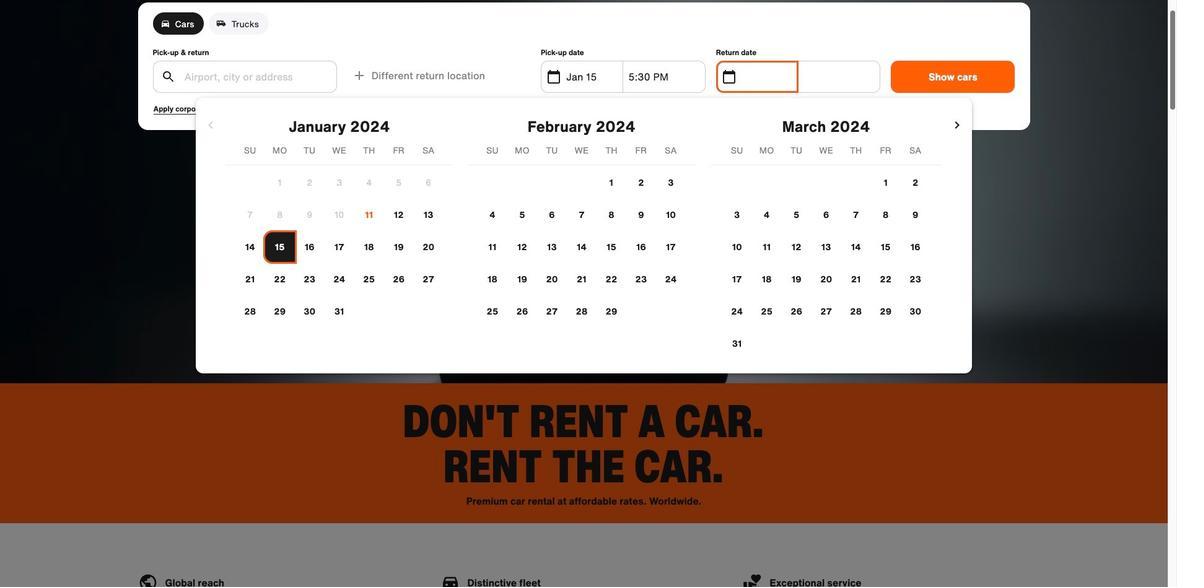 Task type: locate. For each thing, give the bounding box(es) containing it.
1 horizontal spatial row group
[[468, 168, 695, 326]]

0 horizontal spatial row group
[[226, 168, 453, 326]]

2 horizontal spatial row group
[[710, 168, 942, 359]]

Airport, city or address text field
[[183, 61, 329, 92]]

row group
[[226, 168, 453, 326], [468, 168, 695, 326], [710, 168, 942, 359]]

row
[[226, 168, 453, 198], [468, 168, 695, 198], [710, 168, 942, 198], [226, 200, 453, 230], [468, 200, 695, 230], [710, 200, 942, 230], [226, 232, 453, 262], [468, 232, 695, 262], [710, 232, 942, 262], [226, 264, 453, 294], [468, 264, 695, 294], [710, 264, 942, 294], [226, 297, 453, 326], [468, 297, 695, 326], [710, 297, 942, 326]]



Task type: describe. For each thing, give the bounding box(es) containing it.
1 row group from the left
[[226, 168, 453, 326]]

3 row group from the left
[[710, 168, 942, 359]]

2 row group from the left
[[468, 168, 695, 326]]

premium car rental at affordable rates. worldwide. image
[[0, 0, 1168, 383]]



